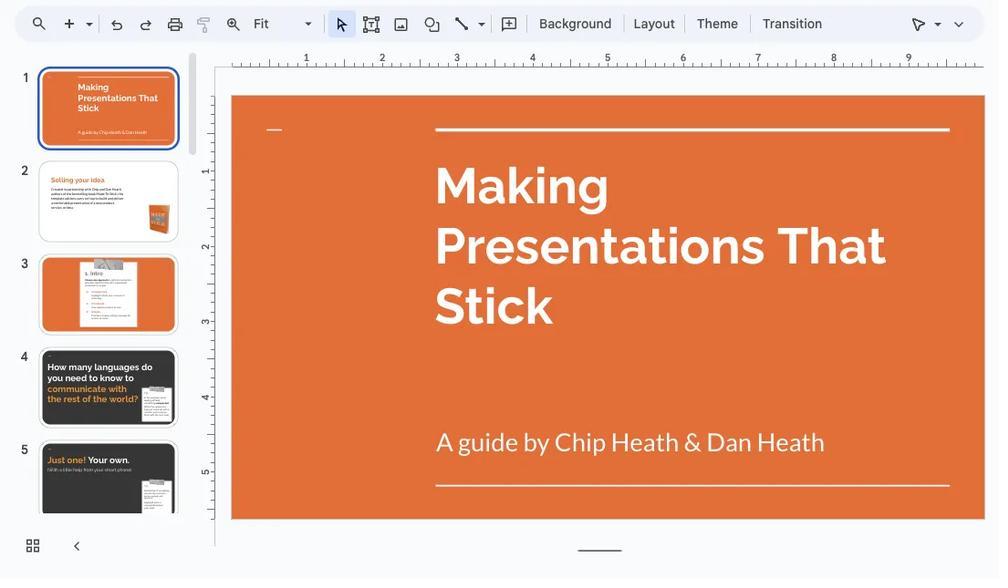 Task type: describe. For each thing, give the bounding box(es) containing it.
Menus field
[[23, 11, 63, 37]]

background
[[540, 16, 612, 32]]

mode and view toolbar
[[905, 5, 974, 42]]

shape image
[[422, 11, 443, 37]]

navigation inside application
[[0, 49, 201, 580]]

layout button
[[629, 10, 681, 37]]

transition button
[[755, 10, 831, 37]]

layout
[[634, 16, 676, 32]]

theme
[[698, 16, 739, 32]]

theme button
[[689, 10, 747, 37]]



Task type: locate. For each thing, give the bounding box(es) containing it.
application containing background
[[0, 0, 1000, 580]]

application
[[0, 0, 1000, 580]]

insert image image
[[391, 11, 412, 37]]

Zoom field
[[248, 11, 321, 38]]

transition
[[764, 16, 823, 32]]

navigation
[[0, 49, 201, 580]]

main toolbar
[[54, 10, 832, 38]]

Zoom text field
[[251, 11, 302, 37]]

background button
[[531, 10, 620, 37]]



Task type: vqa. For each thing, say whether or not it's contained in the screenshot.
bottom Lorem ipsum dolor sit
no



